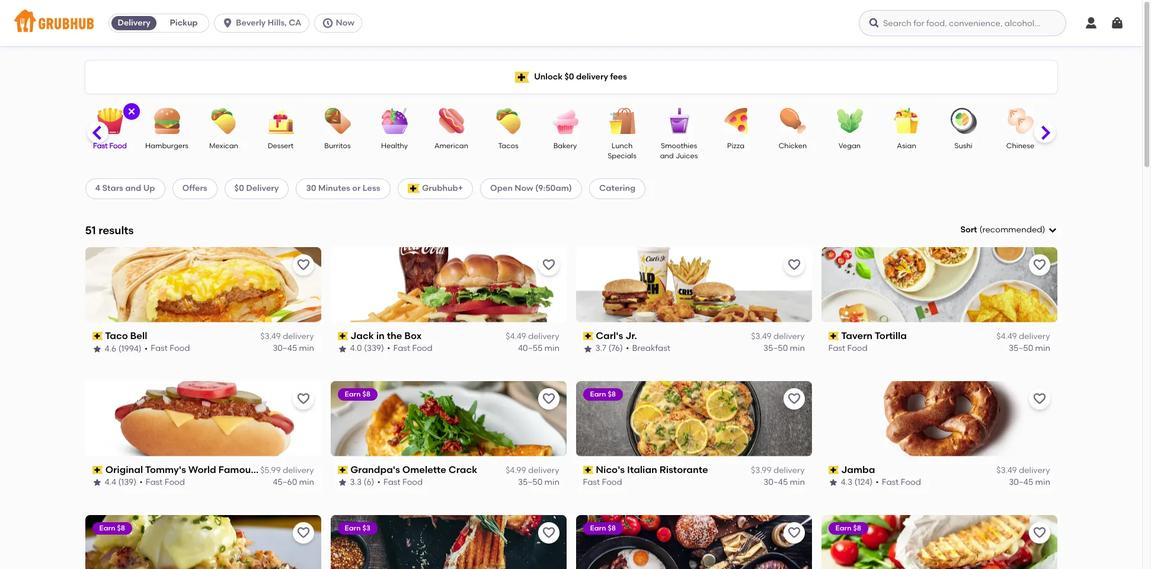 Task type: locate. For each thing, give the bounding box(es) containing it.
food right (1994)
[[170, 344, 190, 354]]

star icon image for carl's
[[583, 344, 593, 354]]

0 horizontal spatial now
[[336, 18, 355, 28]]

0 horizontal spatial 35–50 min
[[518, 478, 560, 488]]

fast right (1994)
[[151, 344, 168, 354]]

• for in
[[387, 344, 391, 354]]

$0
[[565, 72, 575, 82], [235, 183, 244, 194]]

0 vertical spatial hamburgers
[[145, 142, 189, 150]]

sort
[[961, 225, 978, 235]]

1 vertical spatial now
[[515, 183, 534, 194]]

mexican image
[[203, 108, 245, 134]]

0 vertical spatial grubhub plus flag logo image
[[516, 71, 530, 83]]

1 horizontal spatial grubhub plus flag logo image
[[516, 71, 530, 83]]

open now (9:50am)
[[491, 183, 572, 194]]

delivery for original tommy's world famous hamburgers
[[283, 466, 314, 476]]

star icon image left 4.4
[[92, 478, 102, 488]]

earn $8 down '4.3'
[[836, 524, 862, 532]]

35–50 for grandpa's omelette crack
[[518, 478, 543, 488]]

grandpa's omelette crack
[[351, 464, 478, 476]]

2 horizontal spatial 35–50
[[1009, 344, 1034, 354]]

2 horizontal spatial fast food
[[829, 344, 868, 354]]

grubhub plus flag logo image left unlock
[[516, 71, 530, 83]]

fast food
[[93, 142, 127, 150], [829, 344, 868, 354], [583, 478, 623, 488]]

0 horizontal spatial fast food
[[93, 142, 127, 150]]

min for original tommy's world famous hamburgers
[[299, 478, 314, 488]]

min for jamba
[[1036, 478, 1051, 488]]

and down smoothies
[[661, 152, 674, 160]]

• fast food down box
[[387, 344, 433, 354]]

subscription pass image for grandpa's omelette crack
[[338, 466, 348, 475]]

2 horizontal spatial 35–50 min
[[1009, 344, 1051, 354]]

0 horizontal spatial and
[[125, 183, 141, 194]]

and inside the smoothies and juices
[[661, 152, 674, 160]]

1 vertical spatial grubhub plus flag logo image
[[408, 184, 420, 194]]

$8 for nico's italian ristorante logo
[[608, 390, 616, 398]]

1 horizontal spatial 30–45 min
[[764, 478, 805, 488]]

subscription pass image left tavern
[[829, 332, 839, 341]]

now right the open
[[515, 183, 534, 194]]

$4.99 delivery
[[506, 466, 560, 476]]

0 vertical spatial and
[[661, 152, 674, 160]]

star icon image left 4.6
[[92, 344, 102, 354]]

0 horizontal spatial grubhub plus flag logo image
[[408, 184, 420, 194]]

earn $8 for patricia's paninis  logo at the bottom right
[[836, 524, 862, 532]]

$8 down 4.3 (124)
[[854, 524, 862, 532]]

headlines diner & grill (los angeles) logo image
[[576, 515, 812, 569]]

juices
[[676, 152, 698, 160]]

earn $8 down 3.7
[[591, 390, 616, 398]]

earn
[[345, 390, 361, 398], [591, 390, 607, 398], [99, 524, 115, 532], [345, 524, 361, 532], [591, 524, 607, 532], [836, 524, 852, 532]]

0 horizontal spatial delivery
[[118, 18, 151, 28]]

1 horizontal spatial save this restaurant image
[[787, 392, 802, 406]]

star icon image for taco
[[92, 344, 102, 354]]

0 vertical spatial $0
[[565, 72, 575, 82]]

hamburgers image
[[146, 108, 188, 134]]

• down bell
[[145, 344, 148, 354]]

pickup
[[170, 18, 198, 28]]

healthy
[[381, 142, 408, 150]]

1 vertical spatial hamburgers
[[258, 464, 316, 476]]

0 horizontal spatial hamburgers
[[145, 142, 189, 150]]

fast down the
[[394, 344, 411, 354]]

1 horizontal spatial now
[[515, 183, 534, 194]]

star icon image for jack
[[338, 344, 347, 354]]

grubhub plus flag logo image for unlock $0 delivery fees
[[516, 71, 530, 83]]

• down jack in the box
[[387, 344, 391, 354]]

Search for food, convenience, alcohol... search field
[[860, 10, 1067, 36]]

tommy's
[[145, 464, 186, 476]]

1 horizontal spatial delivery
[[246, 183, 279, 194]]

1 horizontal spatial fast food
[[583, 478, 623, 488]]

0 vertical spatial fast food
[[93, 142, 127, 150]]

fees
[[611, 72, 627, 82]]

• for tommy's
[[140, 478, 143, 488]]

1 horizontal spatial 35–50
[[764, 344, 788, 354]]

tavern tortilla
[[842, 330, 908, 342]]

(139)
[[118, 478, 137, 488]]

$8 down nico's
[[608, 524, 616, 532]]

2 horizontal spatial 30–45 min
[[1009, 478, 1051, 488]]

$3.49
[[261, 332, 281, 342], [752, 332, 772, 342], [997, 466, 1018, 476]]

nico's
[[596, 464, 625, 476]]

original
[[105, 464, 143, 476]]

1 horizontal spatial $4.49 delivery
[[997, 332, 1051, 342]]

pizza image
[[716, 108, 757, 134]]

$4.49
[[506, 332, 527, 342], [997, 332, 1018, 342]]

delivery left pickup
[[118, 18, 151, 28]]

food down nico's
[[602, 478, 623, 488]]

30–45 min
[[273, 344, 314, 354], [764, 478, 805, 488], [1009, 478, 1051, 488]]

0 horizontal spatial 30–45
[[273, 344, 297, 354]]

earn $8 down 4.0
[[345, 390, 371, 398]]

35–50 min for tavern tortilla
[[1009, 344, 1051, 354]]

delivery for jamba
[[1020, 466, 1051, 476]]

1 horizontal spatial and
[[661, 152, 674, 160]]

$4.99
[[506, 466, 527, 476]]

subscription pass image left the taco
[[92, 332, 103, 341]]

fast down the tommy's
[[146, 478, 163, 488]]

hamburgers
[[145, 142, 189, 150], [258, 464, 316, 476]]

35–50 min
[[764, 344, 805, 354], [1009, 344, 1051, 354], [518, 478, 560, 488]]

subscription pass image left nico's
[[583, 466, 594, 475]]

subscription pass image
[[92, 332, 103, 341], [338, 332, 348, 341], [583, 332, 594, 341], [829, 332, 839, 341], [92, 466, 103, 475], [829, 466, 839, 475]]

chicken image
[[773, 108, 814, 134]]

earn $8 down 4.4
[[99, 524, 125, 532]]

$8 down 4.0 (339)
[[363, 390, 371, 398]]

• fast food for bell
[[145, 344, 190, 354]]

$0 right unlock
[[565, 72, 575, 82]]

1 horizontal spatial $0
[[565, 72, 575, 82]]

pizza
[[728, 142, 745, 150]]

• right (124)
[[876, 478, 880, 488]]

2 save this restaurant image from the left
[[787, 392, 802, 406]]

earn for nico's italian ristorante logo
[[591, 390, 607, 398]]

chinese
[[1007, 142, 1035, 150]]

$3.49 for bell
[[261, 332, 281, 342]]

0 vertical spatial now
[[336, 18, 355, 28]]

fast down nico's
[[583, 478, 600, 488]]

51 results
[[85, 223, 134, 237]]

4
[[95, 183, 100, 194]]

1 horizontal spatial $3.49
[[752, 332, 772, 342]]

1 subscription pass image from the left
[[338, 466, 348, 475]]

min for grandpa's omelette crack
[[545, 478, 560, 488]]

4.0
[[350, 344, 362, 354]]

0 horizontal spatial svg image
[[127, 107, 136, 116]]

svg image inside beverly hills, ca button
[[222, 17, 234, 29]]

1 horizontal spatial $4.49
[[997, 332, 1018, 342]]

0 horizontal spatial $4.49
[[506, 332, 527, 342]]

• fast food down bell
[[145, 344, 190, 354]]

None field
[[961, 224, 1058, 236]]

0 horizontal spatial save this restaurant image
[[542, 392, 556, 406]]

stars
[[102, 183, 123, 194]]

0 horizontal spatial $4.49 delivery
[[506, 332, 560, 342]]

delivery down dessert at the left top of the page
[[246, 183, 279, 194]]

taco bell
[[105, 330, 147, 342]]

$8 for patricia's paninis  logo at the bottom right
[[854, 524, 862, 532]]

2 horizontal spatial $3.49
[[997, 466, 1018, 476]]

jamba logo image
[[822, 381, 1058, 457]]

1 horizontal spatial hamburgers
[[258, 464, 316, 476]]

$8 down 3.7 (76)
[[608, 390, 616, 398]]

less
[[363, 183, 381, 194]]

2 subscription pass image from the left
[[583, 466, 594, 475]]

$4.49 delivery for jack in the box
[[506, 332, 560, 342]]

fast food down tavern
[[829, 344, 868, 354]]

save this restaurant image
[[296, 258, 311, 272], [542, 258, 556, 272], [787, 258, 802, 272], [1033, 258, 1047, 272], [296, 392, 311, 406], [296, 526, 311, 540], [542, 526, 556, 540], [787, 526, 802, 540], [1033, 526, 1047, 540]]

$8
[[363, 390, 371, 398], [608, 390, 616, 398], [117, 524, 125, 532], [608, 524, 616, 532], [854, 524, 862, 532]]

• right '(6)'
[[378, 478, 381, 488]]

0 horizontal spatial 30–45 min
[[273, 344, 314, 354]]

earn for grandpa's omelette crack logo
[[345, 390, 361, 398]]

original tommy's world famous hamburgers
[[105, 464, 316, 476]]

1 $4.49 from the left
[[506, 332, 527, 342]]

results
[[99, 223, 134, 237]]

save this restaurant button
[[293, 254, 314, 276], [538, 254, 560, 276], [784, 254, 805, 276], [1029, 254, 1051, 276], [293, 388, 314, 410], [538, 388, 560, 410], [784, 388, 805, 410], [1029, 388, 1051, 410], [293, 522, 314, 544], [538, 522, 560, 544], [784, 522, 805, 544], [1029, 522, 1051, 544]]

star icon image left '4.3'
[[829, 478, 838, 488]]

35–50 for carl's jr.
[[764, 344, 788, 354]]

american image
[[431, 108, 472, 134]]

subscription pass image for taco
[[92, 332, 103, 341]]

subscription pass image for tavern
[[829, 332, 839, 341]]

or
[[353, 183, 361, 194]]

beverly hills, ca button
[[214, 14, 314, 33]]

min
[[299, 344, 314, 354], [545, 344, 560, 354], [790, 344, 805, 354], [1036, 344, 1051, 354], [299, 478, 314, 488], [545, 478, 560, 488], [790, 478, 805, 488], [1036, 478, 1051, 488]]

45–60
[[273, 478, 297, 488]]

star icon image
[[92, 344, 102, 354], [338, 344, 347, 354], [583, 344, 593, 354], [92, 478, 102, 488], [338, 478, 347, 488], [829, 478, 838, 488]]

carl's
[[596, 330, 624, 342]]

grubhub plus flag logo image
[[516, 71, 530, 83], [408, 184, 420, 194]]

none field containing sort
[[961, 224, 1058, 236]]

$0 right offers
[[235, 183, 244, 194]]

main navigation navigation
[[0, 0, 1143, 46]]

burritos
[[325, 142, 351, 150]]

30–45 min for italian
[[764, 478, 805, 488]]

ristorante
[[660, 464, 709, 476]]

fast right (124)
[[883, 478, 900, 488]]

delivery button
[[109, 14, 159, 33]]

jack in the box logo image
[[331, 247, 567, 323]]

0 horizontal spatial $3.49 delivery
[[261, 332, 314, 342]]

star icon image left 3.3
[[338, 478, 347, 488]]

0 vertical spatial delivery
[[118, 18, 151, 28]]

0 horizontal spatial $3.49
[[261, 332, 281, 342]]

$0 delivery
[[235, 183, 279, 194]]

51
[[85, 223, 96, 237]]

1 horizontal spatial svg image
[[1085, 16, 1099, 30]]

fast
[[93, 142, 108, 150], [151, 344, 168, 354], [394, 344, 411, 354], [829, 344, 846, 354], [146, 478, 163, 488], [384, 478, 401, 488], [583, 478, 600, 488], [883, 478, 900, 488]]

1 horizontal spatial subscription pass image
[[583, 466, 594, 475]]

2 $4.49 delivery from the left
[[997, 332, 1051, 342]]

2 $4.49 from the left
[[997, 332, 1018, 342]]

$3.99
[[752, 466, 772, 476]]

(
[[980, 225, 983, 235]]

delivery for tavern tortilla
[[1020, 332, 1051, 342]]

grubhub plus flag logo image left grubhub+
[[408, 184, 420, 194]]

• for omelette
[[378, 478, 381, 488]]

0 horizontal spatial $0
[[235, 183, 244, 194]]

asian
[[898, 142, 917, 150]]

1 save this restaurant image from the left
[[542, 392, 556, 406]]

)
[[1043, 225, 1046, 235]]

1 $4.49 delivery from the left
[[506, 332, 560, 342]]

vegan
[[839, 142, 861, 150]]

$8 for the breakfast dream logo
[[117, 524, 125, 532]]

earn $8 for nico's italian ristorante logo
[[591, 390, 616, 398]]

save this restaurant image
[[542, 392, 556, 406], [787, 392, 802, 406], [1033, 392, 1047, 406]]

1 vertical spatial fast food
[[829, 344, 868, 354]]

subscription pass image left jack
[[338, 332, 348, 341]]

svg image
[[222, 17, 234, 29], [322, 17, 334, 29], [869, 17, 881, 29], [1048, 226, 1058, 235]]

1 horizontal spatial $3.49 delivery
[[752, 332, 805, 342]]

2 vertical spatial fast food
[[583, 478, 623, 488]]

svg image
[[1085, 16, 1099, 30], [1111, 16, 1125, 30], [127, 107, 136, 116]]

2 horizontal spatial save this restaurant image
[[1033, 392, 1047, 406]]

delivery
[[577, 72, 609, 82], [283, 332, 314, 342], [529, 332, 560, 342], [774, 332, 805, 342], [1020, 332, 1051, 342], [283, 466, 314, 476], [529, 466, 560, 476], [774, 466, 805, 476], [1020, 466, 1051, 476]]

earn for the breakfast dream logo
[[99, 524, 115, 532]]

fast food for tavern tortilla
[[829, 344, 868, 354]]

fast down grandpa's
[[384, 478, 401, 488]]

delivery for taco bell
[[283, 332, 314, 342]]

$8 down 4.4 (139)
[[117, 524, 125, 532]]

subscription pass image left grandpa's
[[338, 466, 348, 475]]

hills,
[[268, 18, 287, 28]]

fast food down fast food image
[[93, 142, 127, 150]]

earn $8 down nico's
[[591, 524, 616, 532]]

box
[[405, 330, 422, 342]]

and left up
[[125, 183, 141, 194]]

tavern tortilla  logo image
[[822, 247, 1058, 323]]

subscription pass image left carl's
[[583, 332, 594, 341]]

svg image inside the now button
[[322, 17, 334, 29]]

sushi
[[955, 142, 973, 150]]

1 horizontal spatial 30–45
[[764, 478, 788, 488]]

hamburgers up 45–60
[[258, 464, 316, 476]]

subscription pass image
[[338, 466, 348, 475], [583, 466, 594, 475]]

subscription pass image for nico's italian ristorante
[[583, 466, 594, 475]]

$3.49 delivery for bell
[[261, 332, 314, 342]]

$4.49 for tavern tortilla
[[997, 332, 1018, 342]]

2 horizontal spatial svg image
[[1111, 16, 1125, 30]]

hamburgers down hamburgers image
[[145, 142, 189, 150]]

$5.99
[[260, 466, 281, 476]]

4.3 (124)
[[841, 478, 873, 488]]

30
[[306, 183, 317, 194]]

1 horizontal spatial 35–50 min
[[764, 344, 805, 354]]

star icon image left 3.7
[[583, 344, 593, 354]]

delivery for jack in the box
[[529, 332, 560, 342]]

the
[[387, 330, 402, 342]]

now right ca
[[336, 18, 355, 28]]

$4.49 delivery
[[506, 332, 560, 342], [997, 332, 1051, 342]]

0 horizontal spatial 35–50
[[518, 478, 543, 488]]

unlock $0 delivery fees
[[535, 72, 627, 82]]

grandpa's
[[351, 464, 400, 476]]

asian image
[[887, 108, 928, 134]]

• fast food down grandpa's omelette crack
[[378, 478, 423, 488]]

0 horizontal spatial subscription pass image
[[338, 466, 348, 475]]

• fast food
[[145, 344, 190, 354], [387, 344, 433, 354], [140, 478, 185, 488], [378, 478, 423, 488], [876, 478, 922, 488]]

45–60 min
[[273, 478, 314, 488]]

and
[[661, 152, 674, 160], [125, 183, 141, 194]]

min for jack in the box
[[545, 344, 560, 354]]

subscription pass image left original
[[92, 466, 103, 475]]

• right (139)
[[140, 478, 143, 488]]

star icon image left 4.0
[[338, 344, 347, 354]]

tortilla
[[875, 330, 908, 342]]

healthy image
[[374, 108, 416, 134]]

30–45
[[273, 344, 297, 354], [764, 478, 788, 488], [1009, 478, 1034, 488]]

in
[[376, 330, 385, 342]]

• right (76) at bottom
[[626, 344, 630, 354]]

• fast food down the tommy's
[[140, 478, 185, 488]]

earn $8
[[345, 390, 371, 398], [591, 390, 616, 398], [99, 524, 125, 532], [591, 524, 616, 532], [836, 524, 862, 532]]

fast food down nico's
[[583, 478, 623, 488]]



Task type: vqa. For each thing, say whether or not it's contained in the screenshot.
the left 30–45
yes



Task type: describe. For each thing, give the bounding box(es) containing it.
earn for patricia's paninis  logo at the bottom right
[[836, 524, 852, 532]]

world
[[188, 464, 216, 476]]

$3
[[363, 524, 371, 532]]

smoothies and juices
[[661, 142, 698, 160]]

4.6 (1994)
[[105, 344, 142, 354]]

sushi image
[[943, 108, 985, 134]]

• fast food for tommy's
[[140, 478, 185, 488]]

italian
[[628, 464, 658, 476]]

burritos image
[[317, 108, 359, 134]]

bakery image
[[545, 108, 586, 134]]

40–55 min
[[518, 344, 560, 354]]

$3.49 for jr.
[[752, 332, 772, 342]]

• for jr.
[[626, 344, 630, 354]]

• breakfast
[[626, 344, 671, 354]]

grandpa's omelette crack logo image
[[331, 381, 567, 457]]

dessert
[[268, 142, 294, 150]]

chicken
[[779, 142, 808, 150]]

tacos image
[[488, 108, 529, 134]]

carl's jr.
[[596, 330, 638, 342]]

carl's jr. logo image
[[576, 247, 812, 323]]

food right (124)
[[902, 478, 922, 488]]

bakery
[[554, 142, 577, 150]]

crack
[[449, 464, 478, 476]]

$8 for headlines diner & grill (los angeles) logo
[[608, 524, 616, 532]]

subscription pass image for carl's
[[583, 332, 594, 341]]

• for bell
[[145, 344, 148, 354]]

fast food for nico's italian ristorante
[[583, 478, 623, 488]]

jack
[[351, 330, 374, 342]]

subscription pass image for original
[[92, 466, 103, 475]]

delivery inside button
[[118, 18, 151, 28]]

1 vertical spatial and
[[125, 183, 141, 194]]

mexican
[[209, 142, 238, 150]]

fast down tavern
[[829, 344, 846, 354]]

subscription pass image for jack
[[338, 332, 348, 341]]

4.4 (139)
[[105, 478, 137, 488]]

smoothies and juices image
[[659, 108, 700, 134]]

jr.
[[626, 330, 638, 342]]

earn $8 for headlines diner & grill (los angeles) logo
[[591, 524, 616, 532]]

omelette
[[403, 464, 447, 476]]

save this restaurant image for grandpa's omelette crack
[[542, 392, 556, 406]]

35–50 for tavern tortilla
[[1009, 344, 1034, 354]]

(6)
[[364, 478, 375, 488]]

tavern
[[842, 330, 873, 342]]

$4.49 delivery for tavern tortilla
[[997, 332, 1051, 342]]

$8 for grandpa's omelette crack logo
[[363, 390, 371, 398]]

nico's italian ristorante
[[596, 464, 709, 476]]

minutes
[[319, 183, 351, 194]]

4 stars and up
[[95, 183, 155, 194]]

vegan image
[[830, 108, 871, 134]]

(1994)
[[118, 344, 142, 354]]

grubhub plus flag logo image for grubhub+
[[408, 184, 420, 194]]

up
[[143, 183, 155, 194]]

lunch specials
[[608, 142, 637, 160]]

the breakfast dream logo image
[[85, 515, 321, 569]]

(9:50am)
[[536, 183, 572, 194]]

earn $8 for grandpa's omelette crack logo
[[345, 390, 371, 398]]

american
[[435, 142, 469, 150]]

30–45 for bell
[[273, 344, 297, 354]]

nico's italian ristorante logo image
[[576, 381, 812, 457]]

(124)
[[855, 478, 873, 488]]

earn $3
[[345, 524, 371, 532]]

food down the tommy's
[[165, 478, 185, 488]]

chinese image
[[1000, 108, 1042, 134]]

pickup button
[[159, 14, 209, 33]]

$3.99 delivery
[[752, 466, 805, 476]]

earn $8 for the breakfast dream logo
[[99, 524, 125, 532]]

$5.99 delivery
[[260, 466, 314, 476]]

• fast food for in
[[387, 344, 433, 354]]

patricia's paninis  logo image
[[822, 515, 1058, 569]]

4.6
[[105, 344, 116, 354]]

(339)
[[364, 344, 384, 354]]

3 save this restaurant image from the left
[[1033, 392, 1047, 406]]

food down fast food image
[[109, 142, 127, 150]]

bell
[[130, 330, 147, 342]]

tacos
[[499, 142, 519, 150]]

35–50 min for carl's jr.
[[764, 344, 805, 354]]

now inside button
[[336, 18, 355, 28]]

taco bell logo image
[[85, 247, 321, 323]]

30–45 min for bell
[[273, 344, 314, 354]]

$4.49 for jack in the box
[[506, 332, 527, 342]]

food down box
[[413, 344, 433, 354]]

jack in the box
[[351, 330, 422, 342]]

$3.49 delivery for jr.
[[752, 332, 805, 342]]

2 horizontal spatial 30–45
[[1009, 478, 1034, 488]]

breakfast
[[633, 344, 671, 354]]

food down grandpa's omelette crack
[[403, 478, 423, 488]]

1 vertical spatial delivery
[[246, 183, 279, 194]]

earn for headlines diner & grill (los angeles) logo
[[591, 524, 607, 532]]

star icon image for original
[[92, 478, 102, 488]]

grubhub+
[[422, 183, 463, 194]]

sort ( recommended )
[[961, 225, 1046, 235]]

delivery for carl's jr.
[[774, 332, 805, 342]]

3.3 (6)
[[350, 478, 375, 488]]

beverly
[[236, 18, 266, 28]]

open
[[491, 183, 513, 194]]

• fast food for omelette
[[378, 478, 423, 488]]

lunch
[[612, 142, 633, 150]]

3.7 (76)
[[596, 344, 623, 354]]

40–55
[[518, 344, 543, 354]]

lunch specials image
[[602, 108, 643, 134]]

3.3
[[350, 478, 362, 488]]

fast down fast food image
[[93, 142, 108, 150]]

specials
[[608, 152, 637, 160]]

4.3
[[841, 478, 853, 488]]

min for tavern tortilla
[[1036, 344, 1051, 354]]

subscription pass image left jamba
[[829, 466, 839, 475]]

save this restaurant image for nico's italian ristorante
[[787, 392, 802, 406]]

delivery for grandpa's omelette crack
[[529, 466, 560, 476]]

(76)
[[609, 344, 623, 354]]

unlock
[[535, 72, 563, 82]]

notch my sandwiches logo image
[[331, 515, 567, 569]]

30 minutes or less
[[306, 183, 381, 194]]

earn for notch my sandwiches logo
[[345, 524, 361, 532]]

ca
[[289, 18, 302, 28]]

30–45 for italian
[[764, 478, 788, 488]]

1 vertical spatial $0
[[235, 183, 244, 194]]

delivery for nico's italian ristorante
[[774, 466, 805, 476]]

• fast food right (124)
[[876, 478, 922, 488]]

4.4
[[105, 478, 116, 488]]

2 horizontal spatial $3.49 delivery
[[997, 466, 1051, 476]]

taco
[[105, 330, 128, 342]]

recommended
[[983, 225, 1043, 235]]

offers
[[182, 183, 207, 194]]

food down tavern
[[848, 344, 868, 354]]

famous
[[218, 464, 255, 476]]

dessert image
[[260, 108, 302, 134]]

min for taco bell
[[299, 344, 314, 354]]

min for nico's italian ristorante
[[790, 478, 805, 488]]

smoothies
[[661, 142, 698, 150]]

3.7
[[596, 344, 607, 354]]

star icon image for grandpa's
[[338, 478, 347, 488]]

35–50 min for grandpa's omelette crack
[[518, 478, 560, 488]]

jamba
[[842, 464, 876, 476]]

original tommy's world famous hamburgers logo image
[[85, 381, 321, 457]]

min for carl's jr.
[[790, 344, 805, 354]]

fast food image
[[89, 108, 131, 134]]



